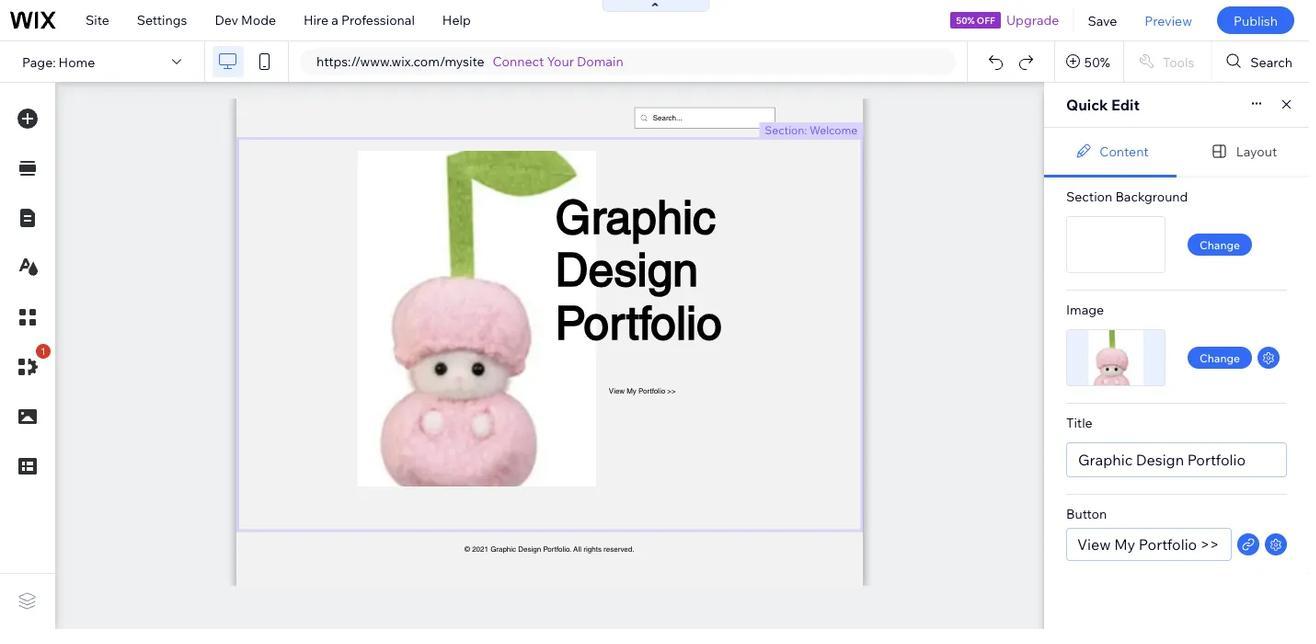 Task type: locate. For each thing, give the bounding box(es) containing it.
change for section background
[[1200, 238, 1240, 252]]

0 vertical spatial change
[[1200, 238, 1240, 252]]

preview button
[[1131, 0, 1206, 40]]

1 change from the top
[[1200, 238, 1240, 252]]

button
[[1066, 506, 1107, 522]]

hire a professional
[[304, 12, 415, 28]]

quick
[[1066, 96, 1108, 114]]

section:
[[765, 123, 807, 137]]

change button for image
[[1188, 347, 1252, 369]]

50% down save
[[1085, 54, 1110, 70]]

1 horizontal spatial 50%
[[1085, 54, 1110, 70]]

a
[[331, 12, 338, 28]]

search
[[1251, 54, 1293, 70]]

1 vertical spatial 50%
[[1085, 54, 1110, 70]]

edit
[[1111, 96, 1140, 114]]

2 change from the top
[[1200, 351, 1240, 365]]

change button
[[1188, 234, 1252, 256], [1188, 347, 1252, 369]]

background
[[1116, 189, 1188, 205]]

mode
[[241, 12, 276, 28]]

1
[[40, 345, 46, 357]]

0 vertical spatial change button
[[1188, 234, 1252, 256]]

50%
[[956, 14, 975, 26], [1085, 54, 1110, 70]]

change
[[1200, 238, 1240, 252], [1200, 351, 1240, 365]]

50% left off
[[956, 14, 975, 26]]

content
[[1100, 143, 1149, 159]]

off
[[977, 14, 995, 26]]

image
[[1066, 302, 1104, 318]]

50% for 50% off
[[956, 14, 975, 26]]

0 horizontal spatial 50%
[[956, 14, 975, 26]]

1 vertical spatial change button
[[1188, 347, 1252, 369]]

connect
[[493, 53, 544, 69]]

2 change button from the top
[[1188, 347, 1252, 369]]

save button
[[1074, 0, 1131, 40]]

50% inside button
[[1085, 54, 1110, 70]]

0 vertical spatial 50%
[[956, 14, 975, 26]]

1 vertical spatial change
[[1200, 351, 1240, 365]]

1 change button from the top
[[1188, 234, 1252, 256]]

None text field
[[1066, 528, 1232, 561]]



Task type: describe. For each thing, give the bounding box(es) containing it.
graphic
[[1078, 451, 1133, 469]]

welcome
[[810, 123, 858, 137]]

preview
[[1145, 12, 1192, 28]]

section
[[1066, 189, 1113, 205]]

save
[[1088, 12, 1117, 28]]

50% button
[[1055, 41, 1123, 82]]

50% for 50%
[[1085, 54, 1110, 70]]

domain
[[577, 53, 624, 69]]

https://www.wix.com/mysite connect your domain
[[317, 53, 624, 69]]

publish
[[1234, 12, 1278, 28]]

change button for section background
[[1188, 234, 1252, 256]]

section background
[[1066, 189, 1188, 205]]

layout
[[1236, 143, 1277, 159]]

tools button
[[1124, 41, 1211, 82]]

50% off
[[956, 14, 995, 26]]

design
[[1136, 451, 1184, 469]]

change for image
[[1200, 351, 1240, 365]]

dev
[[215, 12, 238, 28]]

section: welcome
[[765, 123, 858, 137]]

portfolio
[[1188, 451, 1246, 469]]

tools
[[1163, 54, 1195, 70]]

search button
[[1212, 41, 1309, 82]]

1 button
[[8, 344, 51, 386]]

https://www.wix.com/mysite
[[317, 53, 484, 69]]

help
[[442, 12, 471, 28]]

dev mode
[[215, 12, 276, 28]]

title
[[1066, 415, 1093, 431]]

publish button
[[1217, 6, 1295, 34]]

home
[[59, 54, 95, 70]]

upgrade
[[1007, 12, 1059, 28]]

graphic design portfolio
[[1078, 451, 1246, 469]]

hire
[[304, 12, 329, 28]]

quick edit
[[1066, 96, 1140, 114]]

your
[[547, 53, 574, 69]]

site
[[86, 12, 109, 28]]

professional
[[341, 12, 415, 28]]

settings
[[137, 12, 187, 28]]



Task type: vqa. For each thing, say whether or not it's contained in the screenshot.
Section Background Change
yes



